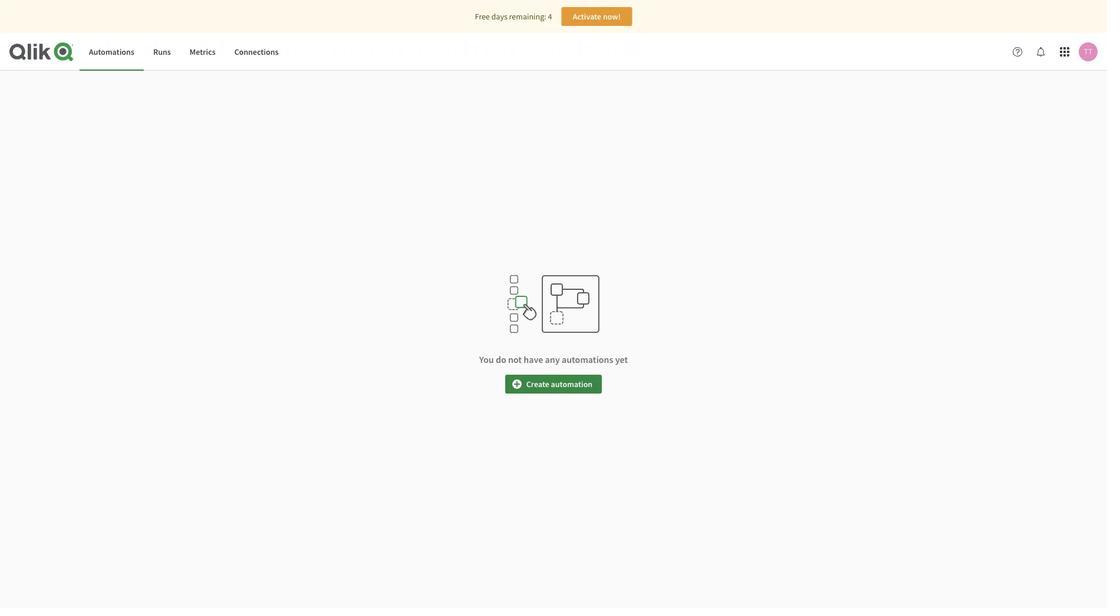 Task type: vqa. For each thing, say whether or not it's contained in the screenshot.
the bottommost SQL
no



Task type: describe. For each thing, give the bounding box(es) containing it.
create
[[527, 379, 550, 389]]

you
[[480, 354, 494, 365]]

metrics
[[190, 46, 216, 57]]

activate now! link
[[562, 7, 633, 26]]

days
[[492, 11, 508, 22]]

terry turtle image
[[1080, 42, 1098, 61]]

automations
[[562, 354, 614, 365]]

runs
[[153, 46, 171, 57]]

4
[[548, 11, 552, 22]]

you do not have any automations yet
[[480, 354, 628, 365]]

automation
[[551, 379, 593, 389]]

metrics button
[[180, 33, 225, 71]]

create automation
[[527, 379, 593, 389]]

free
[[475, 11, 490, 22]]

create automation button
[[505, 375, 602, 394]]

remaining:
[[509, 11, 547, 22]]

automations button
[[80, 33, 144, 71]]



Task type: locate. For each thing, give the bounding box(es) containing it.
free days remaining: 4
[[475, 11, 552, 22]]

runs button
[[144, 33, 180, 71]]

connections button
[[225, 33, 288, 71]]

any
[[545, 354, 560, 365]]

yet
[[616, 354, 628, 365]]

tab list containing automations
[[80, 33, 288, 71]]

tab list
[[80, 33, 288, 71]]

activate now!
[[573, 11, 621, 22]]

activate
[[573, 11, 602, 22]]

not
[[508, 354, 522, 365]]

do
[[496, 354, 507, 365]]

automations
[[89, 46, 134, 57]]

now!
[[603, 11, 621, 22]]

have
[[524, 354, 544, 365]]

connections
[[234, 46, 279, 57]]



